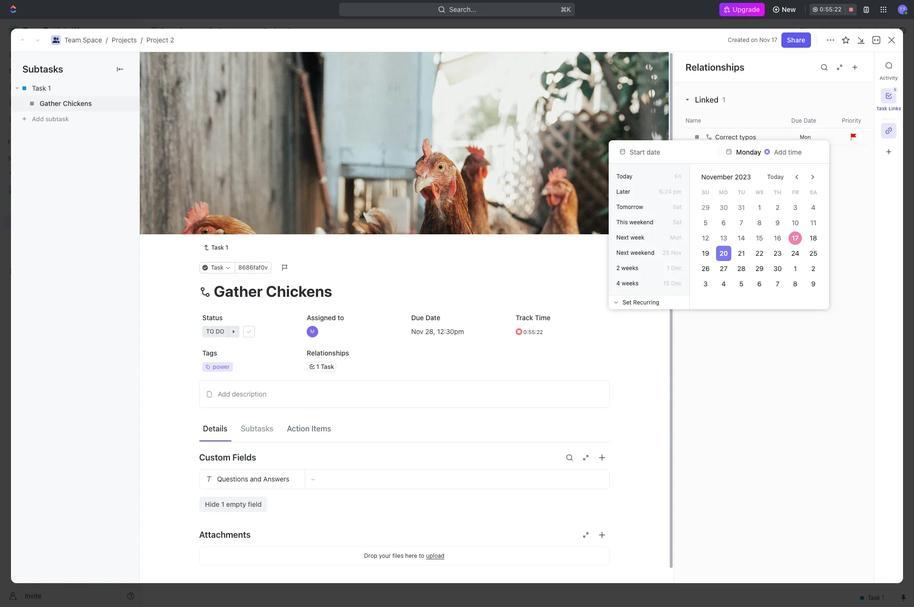 Task type: vqa. For each thing, say whether or not it's contained in the screenshot.


Task type: locate. For each thing, give the bounding box(es) containing it.
tags
[[202, 349, 217, 357]]

1 25 from the left
[[663, 249, 670, 256]]

⌘k
[[561, 5, 572, 13]]

task links
[[877, 106, 902, 111]]

30 down references 0 on the top right of the page
[[720, 203, 728, 211]]

track time
[[516, 314, 551, 322]]

1 inside linked 1
[[723, 95, 726, 104]]

time
[[535, 314, 551, 322]]

add task for rightmost add task button
[[846, 61, 875, 69]]

0 horizontal spatial subtasks
[[22, 64, 63, 74]]

to right here
[[419, 552, 425, 559]]

space
[[179, 26, 198, 34], [83, 36, 102, 44]]

27
[[720, 264, 728, 272]]

1 dec from the top
[[672, 264, 682, 271]]

inbox link
[[4, 63, 138, 78]]

6 up the 13
[[722, 218, 726, 227]]

0 horizontal spatial user group image
[[52, 37, 59, 43]]

activity
[[880, 75, 899, 81]]

weeks up '4 weeks' in the right of the page
[[622, 264, 639, 271]]

hide
[[496, 112, 508, 119], [205, 500, 220, 508]]

fri
[[675, 173, 682, 180]]

0 horizontal spatial to
[[177, 226, 185, 233]]

0 vertical spatial space
[[179, 26, 198, 34]]

1 horizontal spatial 3
[[794, 203, 798, 211]]

25 down 18
[[810, 249, 818, 257]]

0 horizontal spatial hide
[[205, 500, 220, 508]]

home link
[[4, 46, 138, 62]]

task
[[860, 61, 875, 69], [32, 84, 46, 92], [877, 106, 888, 111], [269, 135, 282, 142], [192, 166, 207, 174], [192, 183, 207, 191], [207, 199, 221, 207], [211, 244, 224, 251], [321, 362, 334, 370]]

8686faf0v button
[[234, 262, 272, 273]]

add task down 'task 2'
[[192, 199, 221, 207]]

0 vertical spatial 29
[[702, 203, 710, 211]]

0 vertical spatial team
[[160, 26, 177, 34]]

automations
[[833, 26, 873, 34]]

0 vertical spatial share
[[800, 26, 818, 34]]

1 vertical spatial to
[[338, 314, 344, 322]]

0 horizontal spatial projects link
[[112, 36, 137, 44]]

29
[[702, 203, 710, 211], [756, 264, 764, 272]]

1 horizontal spatial add task
[[257, 135, 282, 142]]

typos
[[740, 133, 757, 141]]

17 down 10
[[793, 234, 800, 242]]

hide inside "button"
[[496, 112, 508, 119]]

0 horizontal spatial team space link
[[64, 36, 102, 44]]

0 horizontal spatial 4
[[617, 280, 621, 287]]

user group image inside the team space link
[[152, 28, 158, 33]]

weekend for next weekend
[[631, 249, 655, 256]]

weekend down week
[[631, 249, 655, 256]]

3 down 26
[[704, 280, 708, 288]]

action items
[[287, 425, 331, 433]]

next left week
[[617, 234, 629, 241]]

next
[[617, 234, 629, 241], [617, 249, 629, 256]]

0 horizontal spatial 25
[[663, 249, 670, 256]]

today
[[617, 173, 633, 180], [768, 173, 785, 180]]

0 vertical spatial task 1 link
[[11, 81, 139, 96]]

upgrade
[[733, 5, 761, 13]]

1 horizontal spatial mon
[[801, 133, 811, 140]]

4 down 27 at the right top of page
[[722, 280, 726, 288]]

1 vertical spatial dec
[[672, 280, 682, 287]]

1 horizontal spatial relationships
[[686, 61, 745, 72]]

28
[[738, 264, 746, 272]]

1 vertical spatial 8
[[794, 280, 798, 288]]

dec for 1 dec
[[672, 264, 682, 271]]

0 vertical spatial mon
[[801, 133, 811, 140]]

board link
[[176, 86, 197, 99]]

add task button
[[840, 58, 880, 73], [245, 133, 286, 144], [188, 198, 224, 209]]

8 up 22
[[758, 218, 762, 227]]

1 button right 'task 2'
[[215, 182, 228, 191]]

mon up add time text field
[[801, 133, 811, 140]]

17 right on
[[772, 36, 778, 43]]

list link
[[213, 86, 226, 99]]

we
[[756, 189, 764, 195]]

2 vertical spatial add task button
[[188, 198, 224, 209]]

23
[[774, 249, 782, 257]]

8 down 24
[[794, 280, 798, 288]]

2 vertical spatial 1 button
[[215, 182, 228, 191]]

user group image left team space
[[152, 28, 158, 33]]

0 vertical spatial 9
[[776, 218, 780, 227]]

1 vertical spatial sat
[[673, 218, 682, 226]]

to inside drop your files here to upload
[[419, 552, 425, 559]]

correct typos link
[[704, 129, 780, 145]]

26
[[702, 264, 710, 272]]

action items button
[[283, 420, 335, 437]]

25 for 25 nov
[[663, 249, 670, 256]]

mon up 25 nov
[[671, 234, 682, 241]]

2
[[288, 26, 292, 34], [170, 36, 174, 44], [211, 57, 220, 73], [227, 135, 230, 142], [209, 183, 213, 191], [776, 203, 780, 211], [206, 226, 210, 233], [617, 264, 620, 271], [812, 264, 816, 272]]

subtasks button
[[237, 420, 278, 437]]

15 down "1 dec"
[[664, 280, 670, 287]]

0 vertical spatial next
[[617, 234, 629, 241]]

attachments button
[[199, 524, 610, 547]]

2 sat from the top
[[673, 218, 682, 226]]

0 vertical spatial 6
[[722, 218, 726, 227]]

0 vertical spatial project 2
[[263, 26, 292, 34]]

projects
[[218, 26, 243, 34], [112, 36, 137, 44]]

add task for the leftmost add task button
[[192, 199, 221, 207]]

hide button
[[492, 110, 512, 121]]

chickens
[[63, 99, 92, 107]]

4 down 2 weeks at the right top of the page
[[617, 280, 621, 287]]

2 vertical spatial add task
[[192, 199, 221, 207]]

add
[[846, 61, 859, 69], [257, 135, 268, 142], [192, 199, 205, 207], [218, 390, 230, 398]]

0 vertical spatial project
[[263, 26, 286, 34]]

1 vertical spatial 30
[[774, 264, 782, 272]]

weekend up week
[[630, 218, 654, 226]]

0 vertical spatial 7
[[740, 218, 744, 227]]

project 2
[[263, 26, 292, 34], [166, 57, 222, 73]]

november 2023
[[702, 173, 752, 181]]

today up th
[[768, 173, 785, 180]]

29 down references
[[702, 203, 710, 211]]

nov right on
[[760, 36, 771, 43]]

team for team space
[[160, 26, 177, 34]]

0 vertical spatial 3
[[794, 203, 798, 211]]

0 horizontal spatial task 1 link
[[11, 81, 139, 96]]

3
[[794, 203, 798, 211], [704, 280, 708, 288]]

Due date text field
[[737, 148, 762, 156]]

0 vertical spatial dec
[[672, 264, 682, 271]]

0 horizontal spatial 17
[[772, 36, 778, 43]]

13
[[721, 234, 728, 242]]

9 down 18
[[812, 280, 816, 288]]

share down new
[[788, 36, 806, 44]]

2 next from the top
[[617, 249, 629, 256]]

0 vertical spatial sat
[[673, 203, 682, 210]]

16
[[775, 234, 782, 242]]

5 down 28
[[740, 280, 744, 288]]

2 vertical spatial to
[[419, 552, 425, 559]]

created on nov 17
[[729, 36, 778, 43]]

description
[[232, 390, 267, 398]]

space for team space / projects / project 2
[[83, 36, 102, 44]]

relationships up linked 1
[[686, 61, 745, 72]]

to left do
[[177, 226, 185, 233]]

0 horizontal spatial team
[[64, 36, 81, 44]]

nov up "1 dec"
[[672, 249, 682, 256]]

0 horizontal spatial 3
[[704, 280, 708, 288]]

29 down 22
[[756, 264, 764, 272]]

Edit task name text field
[[199, 282, 610, 300]]

7 down 23
[[776, 280, 780, 288]]

Search tasks... text field
[[796, 108, 891, 123]]

task 1 link
[[11, 81, 139, 96], [199, 242, 232, 253]]

3 up 10
[[794, 203, 798, 211]]

0 vertical spatial weeks
[[622, 264, 639, 271]]

today inside "button"
[[768, 173, 785, 180]]

assigned to
[[307, 314, 344, 322]]

0 vertical spatial 30
[[720, 203, 728, 211]]

progress
[[185, 135, 216, 142]]

0 vertical spatial 5
[[704, 218, 708, 227]]

1 vertical spatial team
[[64, 36, 81, 44]]

add left description
[[218, 390, 230, 398]]

tu
[[738, 189, 746, 195]]

25 up "1 dec"
[[663, 249, 670, 256]]

0 horizontal spatial space
[[83, 36, 102, 44]]

dec for 15 dec
[[672, 280, 682, 287]]

add task down calendar
[[257, 135, 282, 142]]

4 up 11
[[812, 203, 816, 211]]

1 horizontal spatial 4
[[722, 280, 726, 288]]

add description button
[[203, 387, 607, 402]]

1 horizontal spatial 8
[[794, 280, 798, 288]]

hide inside custom fields "element"
[[205, 500, 220, 508]]

2 vertical spatial project
[[166, 57, 209, 73]]

1 horizontal spatial 25
[[810, 249, 818, 257]]

0 vertical spatial 15
[[757, 234, 764, 242]]

mo
[[720, 189, 729, 195]]

0 horizontal spatial 30
[[720, 203, 728, 211]]

1 vertical spatial 5
[[740, 280, 744, 288]]

items
[[312, 425, 331, 433]]

9 up 16
[[776, 218, 780, 227]]

0 horizontal spatial add task button
[[188, 198, 224, 209]]

today up later
[[617, 173, 633, 180]]

1 vertical spatial projects
[[112, 36, 137, 44]]

add task down automations button
[[846, 61, 875, 69]]

0 horizontal spatial 8
[[758, 218, 762, 227]]

weeks down 2 weeks at the right top of the page
[[622, 280, 639, 287]]

add task button down 'task 2'
[[188, 198, 224, 209]]

add task
[[846, 61, 875, 69], [257, 135, 282, 142], [192, 199, 221, 207]]

0 horizontal spatial nov
[[672, 249, 682, 256]]

0 horizontal spatial add task
[[192, 199, 221, 207]]

sa
[[811, 189, 818, 195]]

dec up 15 dec
[[672, 264, 682, 271]]

1 button for 1
[[214, 165, 227, 175]]

1 button down progress
[[214, 165, 227, 175]]

weeks for 4 weeks
[[622, 280, 639, 287]]

1 horizontal spatial team
[[160, 26, 177, 34]]

0 vertical spatial nov
[[760, 36, 771, 43]]

1 vertical spatial add task button
[[245, 133, 286, 144]]

1 horizontal spatial add task button
[[245, 133, 286, 144]]

15 for 15 dec
[[664, 280, 670, 287]]

1 button up task links
[[882, 87, 899, 104]]

7 down 31
[[740, 218, 744, 227]]

today button
[[762, 169, 790, 185]]

2 25 from the left
[[810, 249, 818, 257]]

1 next from the top
[[617, 234, 629, 241]]

docs
[[23, 82, 39, 90]]

relationships up "1 task"
[[307, 349, 349, 357]]

fields
[[233, 453, 256, 463]]

0:55:23 button
[[810, 4, 858, 15]]

0 vertical spatial 1 button
[[882, 87, 899, 104]]

1 vertical spatial weekend
[[631, 249, 655, 256]]

project 2 link
[[251, 25, 294, 36], [147, 36, 174, 44]]

Start date text field
[[630, 148, 710, 156]]

mon inside "dropdown button"
[[801, 133, 811, 140]]

next up 2 weeks at the right top of the page
[[617, 249, 629, 256]]

projects link
[[206, 25, 246, 36], [112, 36, 137, 44]]

1 horizontal spatial projects
[[218, 26, 243, 34]]

0 vertical spatial hide
[[496, 112, 508, 119]]

9
[[776, 218, 780, 227], [812, 280, 816, 288]]

due
[[411, 314, 424, 322]]

11
[[811, 218, 817, 227]]

0 horizontal spatial 5
[[704, 218, 708, 227]]

on
[[752, 36, 758, 43]]

add description
[[218, 390, 267, 398]]

share down new button
[[800, 26, 818, 34]]

15
[[757, 234, 764, 242], [664, 280, 670, 287]]

dec down "1 dec"
[[672, 280, 682, 287]]

1 horizontal spatial user group image
[[152, 28, 158, 33]]

6 down 22
[[758, 280, 762, 288]]

subtasks down the home
[[22, 64, 63, 74]]

5 up 12
[[704, 218, 708, 227]]

tree
[[4, 166, 138, 295]]

add task button up 'activity'
[[840, 58, 880, 73]]

dec
[[672, 264, 682, 271], [672, 280, 682, 287]]

15 up 22
[[757, 234, 764, 242]]

user group image
[[152, 28, 158, 33], [52, 37, 59, 43]]

1 horizontal spatial 30
[[774, 264, 782, 272]]

gantt
[[324, 88, 342, 96]]

0 vertical spatial task 1
[[32, 84, 51, 92]]

date
[[426, 314, 440, 322]]

1 vertical spatial share
[[788, 36, 806, 44]]

to right assigned
[[338, 314, 344, 322]]

recurring
[[634, 298, 660, 306]]

1 vertical spatial space
[[83, 36, 102, 44]]

user group image up home link
[[52, 37, 59, 43]]

action
[[287, 425, 310, 433]]

1 horizontal spatial 17
[[793, 234, 800, 242]]

12
[[703, 234, 710, 242]]

1 horizontal spatial project 2 link
[[251, 25, 294, 36]]

add task button down calendar link
[[245, 133, 286, 144]]

hide for hide
[[496, 112, 508, 119]]

2 dec from the top
[[672, 280, 682, 287]]

1 horizontal spatial hide
[[496, 112, 508, 119]]

project
[[263, 26, 286, 34], [147, 36, 168, 44], [166, 57, 209, 73]]

6
[[722, 218, 726, 227], [758, 280, 762, 288]]

30 down 23
[[774, 264, 782, 272]]

add inside "button"
[[218, 390, 230, 398]]

1 sat from the top
[[673, 203, 682, 210]]

1 button inside task sidebar navigation tab list
[[882, 87, 899, 104]]

subtasks up the fields
[[241, 425, 274, 433]]

0 vertical spatial add task button
[[840, 58, 880, 73]]



Task type: describe. For each thing, give the bounding box(es) containing it.
2023
[[736, 173, 752, 181]]

home
[[23, 50, 41, 58]]

created
[[729, 36, 750, 43]]

due date
[[411, 314, 440, 322]]

files
[[393, 552, 404, 559]]

details
[[203, 425, 228, 433]]

th
[[774, 189, 782, 195]]

0
[[740, 191, 744, 199]]

1 vertical spatial user group image
[[52, 37, 59, 43]]

custom fields button
[[199, 446, 610, 469]]

0 horizontal spatial relationships
[[307, 349, 349, 357]]

4 weeks
[[617, 280, 639, 287]]

assignees button
[[386, 110, 431, 121]]

weeks for 2 weeks
[[622, 264, 639, 271]]

search...
[[450, 5, 477, 13]]

31
[[739, 203, 746, 211]]

tree inside sidebar navigation
[[4, 166, 138, 295]]

add down calendar link
[[257, 135, 268, 142]]

invite
[[25, 592, 41, 600]]

details button
[[199, 420, 231, 437]]

25 for 25
[[810, 249, 818, 257]]

21
[[739, 249, 746, 257]]

0 horizontal spatial 6
[[722, 218, 726, 227]]

0 horizontal spatial project 2 link
[[147, 36, 174, 44]]

fr
[[793, 189, 800, 195]]

1 horizontal spatial nov
[[760, 36, 771, 43]]

6:24 pm
[[660, 188, 682, 195]]

1 vertical spatial 17
[[793, 234, 800, 242]]

empty
[[226, 500, 246, 508]]

user group image
[[10, 187, 17, 193]]

week
[[631, 234, 645, 241]]

correct
[[716, 133, 738, 141]]

14
[[739, 234, 746, 242]]

1 horizontal spatial 29
[[756, 264, 764, 272]]

docs link
[[4, 79, 138, 94]]

here
[[406, 552, 418, 559]]

dashboards
[[23, 98, 60, 106]]

subtasks inside button
[[241, 425, 274, 433]]

drop
[[364, 552, 378, 559]]

attachments
[[199, 530, 251, 540]]

add down automations button
[[846, 61, 859, 69]]

set recurring
[[623, 298, 660, 306]]

1 horizontal spatial project 2
[[263, 26, 292, 34]]

favorites
[[8, 138, 33, 146]]

1 horizontal spatial team space link
[[148, 25, 200, 36]]

1 horizontal spatial 5
[[740, 280, 744, 288]]

0 vertical spatial subtasks
[[22, 64, 63, 74]]

upload button
[[427, 553, 445, 560]]

task inside tab list
[[877, 106, 888, 111]]

gather chickens
[[40, 99, 92, 107]]

18
[[811, 234, 818, 242]]

22
[[756, 249, 764, 257]]

1 horizontal spatial projects link
[[206, 25, 246, 36]]

calendar link
[[242, 86, 272, 99]]

8686faf0v
[[238, 264, 268, 271]]

do
[[187, 226, 195, 233]]

1 vertical spatial task 1
[[192, 166, 212, 174]]

table
[[290, 88, 307, 96]]

drop your files here to upload
[[364, 552, 445, 560]]

1 vertical spatial 7
[[776, 280, 780, 288]]

1 horizontal spatial to
[[338, 314, 344, 322]]

your
[[379, 552, 391, 559]]

references
[[696, 191, 736, 200]]

2 horizontal spatial add task button
[[840, 58, 880, 73]]

1 horizontal spatial 9
[[812, 280, 816, 288]]

table link
[[288, 86, 307, 99]]

assigned
[[307, 314, 336, 322]]

0 horizontal spatial mon
[[671, 234, 682, 241]]

relationships inside task sidebar content section
[[686, 61, 745, 72]]

15 for 15
[[757, 234, 764, 242]]

and
[[250, 475, 261, 483]]

to do
[[177, 226, 195, 233]]

team for team space / projects / project 2
[[64, 36, 81, 44]]

spaces
[[8, 155, 28, 162]]

space for team space
[[179, 26, 198, 34]]

1 vertical spatial project
[[147, 36, 168, 44]]

track
[[516, 314, 533, 322]]

gather chickens link
[[11, 96, 139, 111]]

0 horizontal spatial 9
[[776, 218, 780, 227]]

2 vertical spatial task 1
[[211, 244, 228, 251]]

sat for this weekend
[[673, 218, 682, 226]]

in
[[177, 135, 183, 142]]

1 dec
[[667, 264, 682, 271]]

name
[[686, 117, 702, 124]]

1 vertical spatial nov
[[672, 249, 682, 256]]

in progress
[[177, 135, 216, 142]]

calendar
[[244, 88, 272, 96]]

custom fields
[[199, 453, 256, 463]]

list
[[214, 88, 226, 96]]

sat for tomorrow
[[673, 203, 682, 210]]

0 horizontal spatial projects
[[112, 36, 137, 44]]

task 2
[[192, 183, 213, 191]]

1 inside task sidebar navigation tab list
[[895, 87, 897, 92]]

0 horizontal spatial today
[[617, 173, 633, 180]]

upgrade link
[[720, 3, 765, 16]]

new button
[[769, 2, 802, 17]]

15 dec
[[664, 280, 682, 287]]

weekend for this weekend
[[630, 218, 654, 226]]

0 vertical spatial to
[[177, 226, 185, 233]]

sidebar navigation
[[0, 19, 143, 607]]

add down 'task 2'
[[192, 199, 205, 207]]

team space / projects / project 2
[[64, 36, 174, 44]]

linked
[[696, 95, 719, 104]]

task sidebar navigation tab list
[[877, 58, 902, 159]]

6:24
[[660, 188, 672, 195]]

0 vertical spatial 8
[[758, 218, 762, 227]]

dashboards link
[[4, 95, 138, 110]]

custom fields element
[[199, 469, 610, 512]]

questions
[[217, 475, 248, 483]]

set
[[623, 298, 632, 306]]

pm
[[674, 188, 682, 195]]

Add time text field
[[775, 148, 803, 156]]

answers
[[263, 475, 289, 483]]

1 vertical spatial add task
[[257, 135, 282, 142]]

1 vertical spatial task 1 link
[[199, 242, 232, 253]]

tomorrow
[[617, 203, 644, 210]]

1 vertical spatial project 2
[[166, 57, 222, 73]]

1 inside custom fields "element"
[[221, 500, 225, 508]]

favorites button
[[4, 137, 37, 148]]

hide for hide 1 empty field
[[205, 500, 220, 508]]

next for next week
[[617, 234, 629, 241]]

20
[[720, 249, 728, 257]]

2 horizontal spatial 4
[[812, 203, 816, 211]]

upload
[[427, 553, 445, 560]]

team space
[[160, 26, 198, 34]]

correct typos
[[716, 133, 757, 141]]

0 horizontal spatial 29
[[702, 203, 710, 211]]

0 vertical spatial 17
[[772, 36, 778, 43]]

november
[[702, 173, 734, 181]]

links
[[889, 106, 902, 111]]

inbox
[[23, 66, 40, 74]]

next weekend
[[617, 249, 655, 256]]

0 horizontal spatial 7
[[740, 218, 744, 227]]

next for next weekend
[[617, 249, 629, 256]]

1 horizontal spatial 6
[[758, 280, 762, 288]]

1 button for 2
[[215, 182, 228, 191]]

linked 1
[[696, 95, 726, 104]]

25 nov
[[663, 249, 682, 256]]

task sidebar content section
[[674, 52, 915, 583]]

later
[[617, 188, 631, 195]]

19
[[703, 249, 710, 257]]

custom
[[199, 453, 231, 463]]



